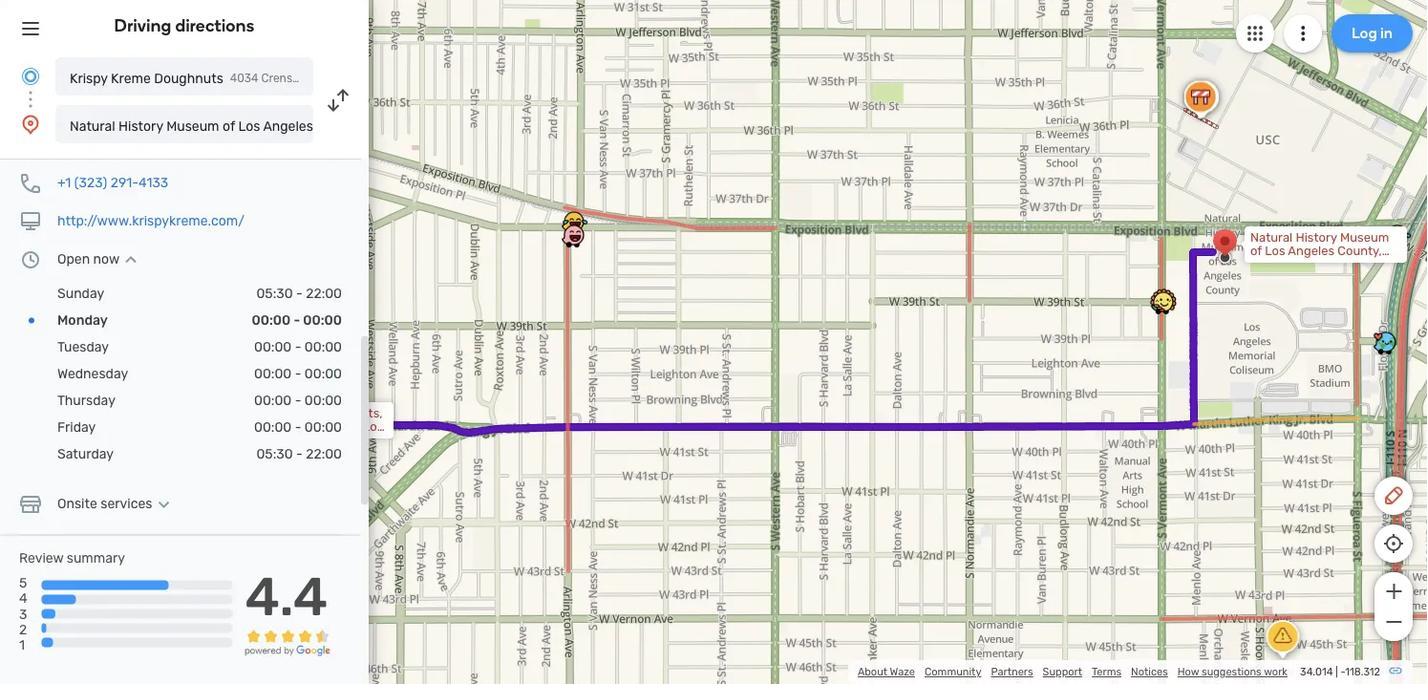 Task type: locate. For each thing, give the bounding box(es) containing it.
about waze community partners support terms notices how suggestions work
[[858, 666, 1288, 679]]

1 05:30 from the top
[[257, 286, 293, 302]]

2 05:30 - 22:00 from the top
[[257, 446, 342, 462]]

history
[[119, 118, 163, 134]]

chevron down image
[[152, 496, 175, 512]]

onsite services button
[[57, 496, 175, 512]]

natural history museum of los angeles county
[[70, 118, 362, 134]]

00:00
[[252, 313, 291, 328], [303, 313, 342, 328], [254, 339, 292, 355], [305, 339, 342, 355], [254, 366, 292, 382], [305, 366, 342, 382], [254, 393, 292, 409], [305, 393, 342, 409], [254, 420, 292, 435], [305, 420, 342, 435]]

4
[[19, 591, 27, 607]]

1 vertical spatial 05:30 - 22:00
[[257, 446, 342, 462]]

- for friday
[[295, 420, 301, 435]]

of
[[223, 118, 235, 134]]

2
[[19, 622, 27, 637]]

05:30
[[257, 286, 293, 302], [257, 446, 293, 462]]

open
[[57, 251, 90, 267]]

1 05:30 - 22:00 from the top
[[257, 286, 342, 302]]

22:00 for sunday
[[306, 286, 342, 302]]

00:00 - 00:00
[[252, 313, 342, 328], [254, 339, 342, 355], [254, 366, 342, 382], [254, 393, 342, 409], [254, 420, 342, 435]]

1 vertical spatial 05:30
[[257, 446, 293, 462]]

review summary
[[19, 550, 125, 566]]

how suggestions work link
[[1178, 666, 1288, 679]]

driving
[[114, 15, 171, 36]]

open now button
[[57, 251, 143, 267]]

2 22:00 from the top
[[306, 446, 342, 462]]

onsite services
[[57, 496, 152, 512]]

wednesday
[[57, 366, 128, 382]]

los
[[238, 118, 260, 134]]

0 vertical spatial 05:30
[[257, 286, 293, 302]]

34.014 | -118.312
[[1301, 666, 1381, 679]]

05:30 - 22:00
[[257, 286, 342, 302], [257, 446, 342, 462]]

1 vertical spatial 22:00
[[306, 446, 342, 462]]

review
[[19, 550, 63, 566]]

call image
[[19, 172, 42, 194]]

http://www.krispykreme.com/
[[57, 213, 245, 229]]

monday
[[57, 313, 108, 328]]

2 05:30 from the top
[[257, 446, 293, 462]]

open now
[[57, 251, 120, 267]]

- for saturday
[[296, 446, 303, 462]]

tuesday
[[57, 339, 109, 355]]

0 vertical spatial 05:30 - 22:00
[[257, 286, 342, 302]]

terms
[[1092, 666, 1122, 679]]

kreme
[[111, 70, 151, 86]]

zoom in image
[[1382, 580, 1406, 603]]

saturday
[[57, 446, 114, 462]]

-
[[296, 286, 303, 302], [294, 313, 300, 328], [295, 339, 301, 355], [295, 366, 301, 382], [295, 393, 301, 409], [295, 420, 301, 435], [296, 446, 303, 462], [1341, 666, 1346, 679]]

00:00 - 00:00 for thursday
[[254, 393, 342, 409]]

driving directions
[[114, 15, 255, 36]]

about
[[858, 666, 888, 679]]

support link
[[1043, 666, 1083, 679]]

22:00
[[306, 286, 342, 302], [306, 446, 342, 462]]

about waze link
[[858, 666, 916, 679]]

store image
[[19, 493, 42, 516]]

3
[[19, 606, 27, 622]]

1
[[19, 637, 25, 653]]

00:00 - 00:00 for wednesday
[[254, 366, 342, 382]]

notices
[[1132, 666, 1169, 679]]

county
[[317, 118, 362, 134]]

+1 (323) 291-4133 link
[[57, 175, 168, 191]]

1 22:00 from the top
[[306, 286, 342, 302]]

krispy
[[70, 70, 108, 86]]

(323)
[[74, 175, 107, 191]]

sunday
[[57, 286, 104, 302]]

notices link
[[1132, 666, 1169, 679]]

waze
[[890, 666, 916, 679]]

4133
[[139, 175, 168, 191]]

00:00 - 00:00 for friday
[[254, 420, 342, 435]]

22:00 for saturday
[[306, 446, 342, 462]]

0 vertical spatial 22:00
[[306, 286, 342, 302]]

- for thursday
[[295, 393, 301, 409]]

zoom out image
[[1382, 611, 1406, 634]]

- for wednesday
[[295, 366, 301, 382]]

computer image
[[19, 210, 42, 233]]

chevron up image
[[120, 252, 143, 267]]



Task type: describe. For each thing, give the bounding box(es) containing it.
05:30 for sunday
[[257, 286, 293, 302]]

291-
[[111, 175, 139, 191]]

community link
[[925, 666, 982, 679]]

clock image
[[19, 248, 42, 271]]

location image
[[19, 113, 42, 136]]

5 4 3 2 1
[[19, 575, 27, 653]]

http://www.krispykreme.com/ link
[[57, 213, 245, 229]]

summary
[[67, 550, 125, 566]]

current location image
[[19, 65, 42, 88]]

now
[[93, 251, 120, 267]]

natural history museum of los angeles county button
[[55, 105, 362, 143]]

how
[[1178, 666, 1200, 679]]

00:00 - 00:00 for tuesday
[[254, 339, 342, 355]]

angeles
[[263, 118, 313, 134]]

community
[[925, 666, 982, 679]]

terms link
[[1092, 666, 1122, 679]]

4.4
[[245, 565, 328, 628]]

05:30 - 22:00 for sunday
[[257, 286, 342, 302]]

118.312
[[1346, 666, 1381, 679]]

work
[[1265, 666, 1288, 679]]

onsite
[[57, 496, 97, 512]]

05:30 - 22:00 for saturday
[[257, 446, 342, 462]]

- for tuesday
[[295, 339, 301, 355]]

support
[[1043, 666, 1083, 679]]

05:30 for saturday
[[257, 446, 293, 462]]

krispy kreme doughnuts button
[[55, 57, 313, 96]]

00:00 - 00:00 for monday
[[252, 313, 342, 328]]

thursday
[[57, 393, 116, 409]]

pencil image
[[1383, 485, 1406, 507]]

partners
[[992, 666, 1034, 679]]

partners link
[[992, 666, 1034, 679]]

suggestions
[[1202, 666, 1262, 679]]

+1 (323) 291-4133
[[57, 175, 168, 191]]

link image
[[1389, 663, 1404, 679]]

museum
[[166, 118, 219, 134]]

- for sunday
[[296, 286, 303, 302]]

natural
[[70, 118, 115, 134]]

5
[[19, 575, 27, 591]]

krispy kreme doughnuts
[[70, 70, 223, 86]]

34.014
[[1301, 666, 1334, 679]]

+1
[[57, 175, 71, 191]]

|
[[1336, 666, 1339, 679]]

directions
[[175, 15, 255, 36]]

- for monday
[[294, 313, 300, 328]]

doughnuts
[[154, 70, 223, 86]]

friday
[[57, 420, 96, 435]]

services
[[101, 496, 152, 512]]



Task type: vqa. For each thing, say whether or not it's contained in the screenshot.
left NW,
no



